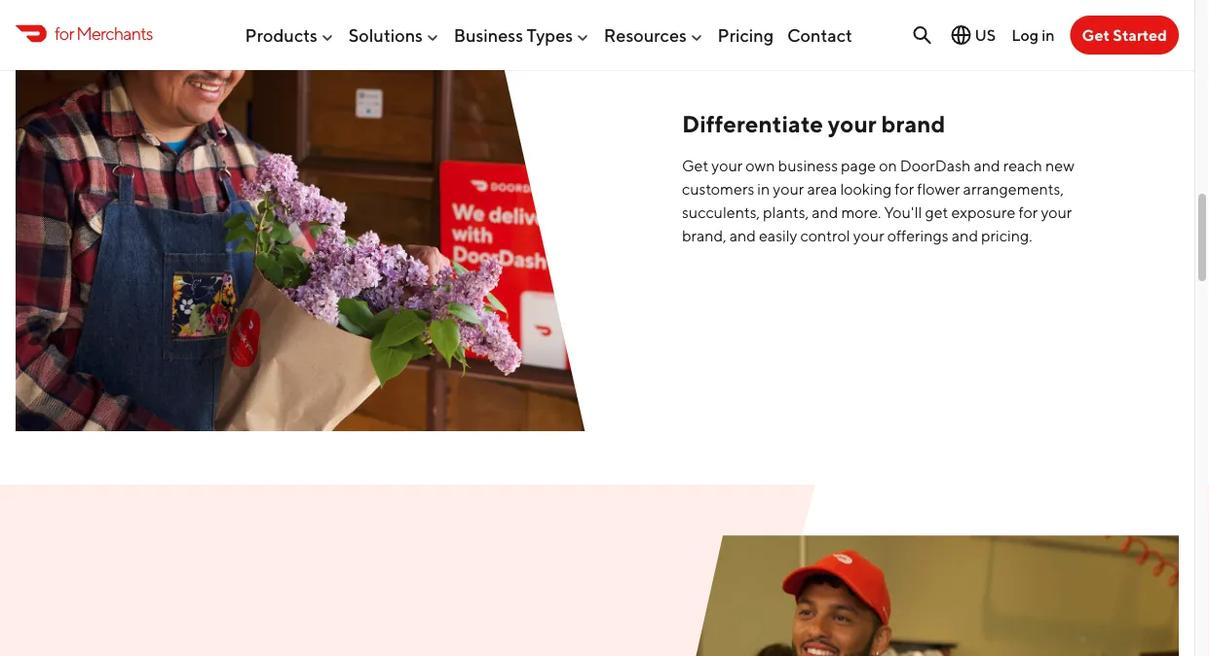 Task type: describe. For each thing, give the bounding box(es) containing it.
easily
[[759, 227, 798, 246]]

business
[[454, 25, 523, 45]]

0 horizontal spatial for
[[55, 23, 74, 44]]

products
[[245, 25, 318, 45]]

business types
[[454, 25, 573, 45]]

pricing link
[[718, 17, 774, 53]]

man holding bouquet of flowers image
[[16, 0, 586, 432]]

solutions link
[[349, 17, 440, 53]]

merchants
[[76, 23, 153, 44]]

resources
[[604, 25, 687, 45]]

for merchants link
[[16, 20, 153, 47]]

own
[[746, 157, 775, 175]]

area
[[807, 180, 838, 199]]

us
[[975, 26, 996, 44]]

arrangements,
[[963, 180, 1064, 199]]

more.
[[841, 204, 881, 222]]

log in link
[[1012, 26, 1055, 44]]

get started button
[[1071, 16, 1179, 55]]

differentiate
[[682, 110, 823, 138]]

log
[[1012, 26, 1039, 44]]

started
[[1113, 26, 1167, 44]]

new
[[1046, 157, 1075, 175]]

your down new on the top right of the page
[[1041, 204, 1072, 222]]

and down succulents,
[[730, 227, 756, 246]]

and down exposure
[[952, 227, 978, 246]]

log in
[[1012, 26, 1055, 44]]

get started
[[1082, 26, 1167, 44]]

you'll
[[884, 204, 922, 222]]

solutions
[[349, 25, 423, 45]]

exposure
[[951, 204, 1016, 222]]

your up page
[[828, 110, 877, 138]]

on
[[879, 157, 897, 175]]

0 vertical spatial in
[[1042, 26, 1055, 44]]

globe line image
[[950, 23, 973, 47]]

your up customers
[[712, 157, 743, 175]]

get for get started
[[1082, 26, 1110, 44]]

business
[[778, 157, 838, 175]]

page
[[841, 157, 876, 175]]

in inside get your own business page on doordash and reach new customers in your area looking for flower arrangements, succulents, plants, and more. you'll get exposure for your brand, and easily control your offerings and pricing.
[[758, 180, 770, 199]]

contact
[[787, 25, 853, 45]]



Task type: locate. For each thing, give the bounding box(es) containing it.
get inside button
[[1082, 26, 1110, 44]]

reach
[[1003, 157, 1043, 175]]

and
[[974, 157, 1000, 175], [812, 204, 838, 222], [730, 227, 756, 246], [952, 227, 978, 246]]

differentiate your brand
[[682, 110, 946, 138]]

1 vertical spatial in
[[758, 180, 770, 199]]

2 horizontal spatial for
[[1019, 204, 1038, 222]]

for merchants
[[55, 23, 153, 44]]

in down own
[[758, 180, 770, 199]]

your
[[828, 110, 877, 138], [712, 157, 743, 175], [773, 180, 804, 199], [1041, 204, 1072, 222], [853, 227, 885, 246]]

contact link
[[787, 17, 853, 53]]

get your own business page on doordash and reach new customers in your area looking for flower arrangements, succulents, plants, and more. you'll get exposure for your brand, and easily control your offerings and pricing.
[[682, 157, 1075, 246]]

1 horizontal spatial for
[[895, 180, 914, 199]]

1 horizontal spatial get
[[1082, 26, 1110, 44]]

0 vertical spatial for
[[55, 23, 74, 44]]

1 vertical spatial for
[[895, 180, 914, 199]]

and up control
[[812, 204, 838, 222]]

control
[[800, 227, 850, 246]]

get left started at the right top of the page
[[1082, 26, 1110, 44]]

1 horizontal spatial in
[[1042, 26, 1055, 44]]

for left the merchants
[[55, 23, 74, 44]]

products link
[[245, 17, 335, 53]]

for down arrangements,
[[1019, 204, 1038, 222]]

business types link
[[454, 17, 591, 53]]

in right log
[[1042, 26, 1055, 44]]

0 horizontal spatial get
[[682, 157, 709, 175]]

0 horizontal spatial in
[[758, 180, 770, 199]]

customers
[[682, 180, 755, 199]]

brand,
[[682, 227, 727, 246]]

get
[[925, 204, 949, 222]]

get up customers
[[682, 157, 709, 175]]

your up the plants,
[[773, 180, 804, 199]]

brand
[[882, 110, 946, 138]]

get
[[1082, 26, 1110, 44], [682, 157, 709, 175]]

plants,
[[763, 204, 809, 222]]

for
[[55, 23, 74, 44], [895, 180, 914, 199], [1019, 204, 1038, 222]]

get for get your own business page on doordash and reach new customers in your area looking for flower arrangements, succulents, plants, and more. you'll get exposure for your brand, and easily control your offerings and pricing.
[[682, 157, 709, 175]]

resources link
[[604, 17, 704, 53]]

succulents,
[[682, 204, 760, 222]]

in
[[1042, 26, 1055, 44], [758, 180, 770, 199]]

for up you'll
[[895, 180, 914, 199]]

0 vertical spatial get
[[1082, 26, 1110, 44]]

offerings
[[887, 227, 949, 246]]

flower
[[917, 180, 960, 199]]

looking
[[840, 180, 892, 199]]

and up arrangements,
[[974, 157, 1000, 175]]

types
[[527, 25, 573, 45]]

get inside get your own business page on doordash and reach new customers in your area looking for flower arrangements, succulents, plants, and more. you'll get exposure for your brand, and easily control your offerings and pricing.
[[682, 157, 709, 175]]

your down more.
[[853, 227, 885, 246]]

1 vertical spatial get
[[682, 157, 709, 175]]

pricing
[[718, 25, 774, 45]]

dasher with a bouquet leaving flower shop image
[[609, 537, 1179, 657]]

doordash
[[900, 157, 971, 175]]

pricing.
[[981, 227, 1033, 246]]

2 vertical spatial for
[[1019, 204, 1038, 222]]



Task type: vqa. For each thing, say whether or not it's contained in the screenshot.
How Spread Bagelry Wins Incremental Sales with DoorDash link
no



